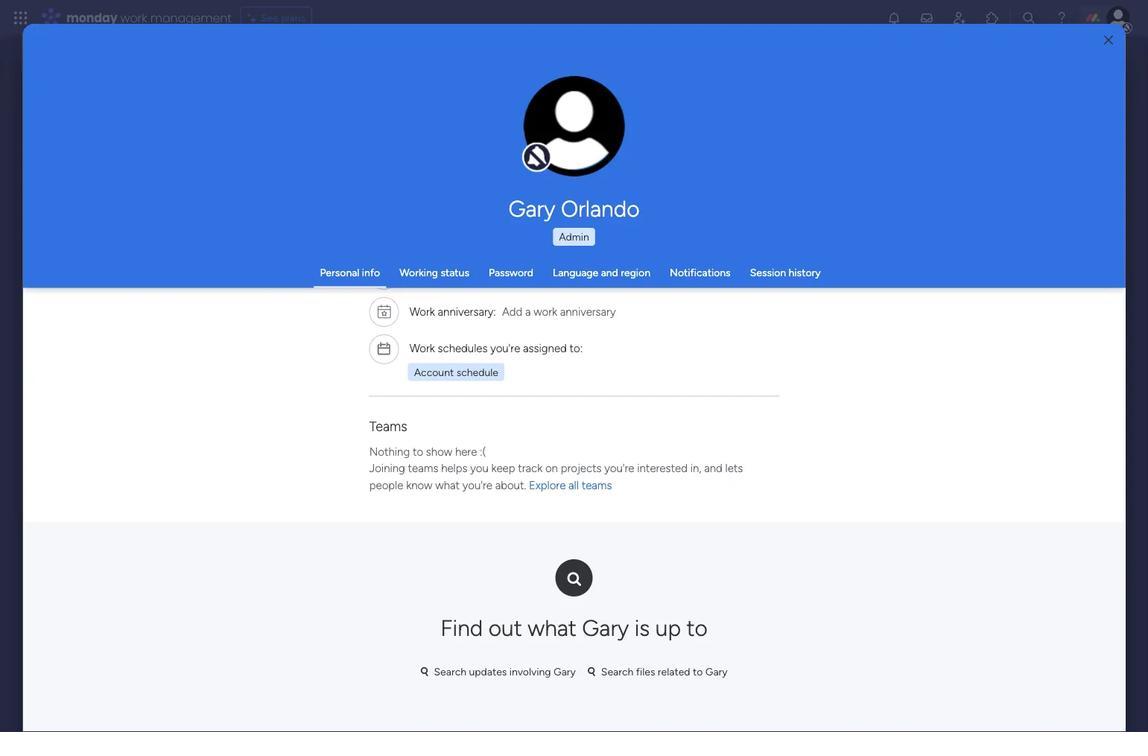 Task type: vqa. For each thing, say whether or not it's contained in the screenshot.
Account schedule
yes



Task type: describe. For each thing, give the bounding box(es) containing it.
joining teams helps you keep track on projects you're interested in, and lets people know what you're about.
[[369, 462, 743, 492]]

personal info
[[320, 266, 380, 279]]

change
[[543, 134, 576, 146]]

gary left is
[[582, 615, 629, 642]]

see plans
[[261, 12, 306, 24]]

search everything image
[[1021, 10, 1036, 25]]

interested
[[637, 462, 687, 475]]

you
[[470, 462, 488, 475]]

anniversary:
[[438, 305, 496, 318]]

region
[[621, 266, 650, 279]]

inbox image
[[919, 10, 934, 25]]

search updates involving gary button
[[415, 660, 582, 684]]

1 horizontal spatial what
[[528, 615, 576, 642]]

related
[[658, 665, 690, 678]]

helps
[[441, 462, 467, 475]]

gary orlando image
[[1106, 6, 1130, 30]]

projects
[[561, 462, 602, 475]]

personal
[[320, 266, 359, 279]]

search updates involving gary
[[434, 665, 576, 678]]

session
[[750, 266, 786, 279]]

search for search files related to gary
[[601, 665, 633, 678]]

teams button
[[369, 418, 407, 434]]

1 vertical spatial to
[[686, 615, 708, 642]]

teams inside the joining teams helps you keep track on projects you're interested in, and lets people know what you're about.
[[408, 462, 438, 475]]

up
[[655, 615, 681, 642]]

search image
[[567, 573, 581, 584]]

notifications link
[[670, 266, 731, 279]]

session history
[[750, 266, 821, 279]]

status
[[441, 266, 469, 279]]

close image
[[1104, 35, 1113, 46]]

password
[[489, 266, 533, 279]]

0 vertical spatial work
[[120, 9, 147, 26]]

work schedules you're assigned to:
[[409, 341, 583, 355]]

teams
[[369, 418, 407, 434]]

work for work schedules you're assigned to:
[[409, 341, 435, 355]]

all
[[568, 478, 579, 492]]

0 vertical spatial you're
[[490, 341, 520, 355]]

assigned
[[523, 341, 567, 355]]

show
[[426, 445, 452, 458]]

working status
[[399, 266, 469, 279]]

account schedule button
[[408, 363, 504, 381]]

notifications
[[670, 266, 731, 279]]

out
[[488, 615, 522, 642]]

profile
[[579, 134, 606, 146]]

know
[[406, 478, 432, 492]]

1 vertical spatial you're
[[604, 462, 634, 475]]

involving
[[509, 665, 551, 678]]

monday
[[66, 9, 117, 26]]

personal info link
[[320, 266, 380, 279]]

search for search updates involving gary
[[434, 665, 466, 678]]

add
[[502, 305, 522, 318]]

account
[[414, 365, 454, 378]]

files
[[636, 665, 655, 678]]

0 horizontal spatial and
[[601, 266, 618, 279]]

session history link
[[750, 266, 821, 279]]



Task type: locate. For each thing, give the bounding box(es) containing it.
is
[[634, 615, 650, 642]]

1 vertical spatial teams
[[581, 478, 612, 492]]

work
[[120, 9, 147, 26], [533, 305, 557, 318]]

1 horizontal spatial and
[[704, 462, 722, 475]]

1 vertical spatial what
[[528, 615, 576, 642]]

schedules
[[438, 341, 487, 355]]

select product image
[[13, 10, 28, 25]]

you're
[[490, 341, 520, 355], [604, 462, 634, 475], [462, 478, 492, 492]]

work right a
[[533, 305, 557, 318]]

work for work anniversary: add a work anniversary
[[409, 305, 435, 318]]

0 horizontal spatial work
[[120, 9, 147, 26]]

0 horizontal spatial teams
[[408, 462, 438, 475]]

find out what gary is up to
[[440, 615, 708, 642]]

2 search from the left
[[601, 665, 633, 678]]

keep
[[491, 462, 515, 475]]

and left region
[[601, 266, 618, 279]]

search files related to gary button
[[582, 660, 734, 684]]

plans
[[281, 12, 306, 24]]

you're right projects
[[604, 462, 634, 475]]

management
[[150, 9, 231, 26]]

to right up
[[686, 615, 708, 642]]

search right dapulse board filter icon
[[434, 665, 466, 678]]

working status link
[[399, 266, 469, 279]]

track
[[518, 462, 542, 475]]

see plans button
[[240, 7, 312, 29]]

gary right related
[[705, 665, 728, 678]]

what right out
[[528, 615, 576, 642]]

nothing to show here :(
[[369, 445, 486, 458]]

and right in, on the right bottom of page
[[704, 462, 722, 475]]

0 vertical spatial and
[[601, 266, 618, 279]]

work up account at left
[[409, 341, 435, 355]]

and inside the joining teams helps you keep track on projects you're interested in, and lets people know what you're about.
[[704, 462, 722, 475]]

explore
[[529, 478, 566, 492]]

2 work from the top
[[409, 341, 435, 355]]

1 search from the left
[[434, 665, 466, 678]]

teams up know
[[408, 462, 438, 475]]

work anniversary: add a work anniversary
[[409, 305, 616, 318]]

work inside dialog
[[533, 305, 557, 318]]

1 vertical spatial work
[[533, 305, 557, 318]]

find
[[440, 615, 483, 642]]

2 vertical spatial to
[[693, 665, 703, 678]]

here
[[455, 445, 477, 458]]

0 horizontal spatial what
[[435, 478, 460, 492]]

work
[[409, 305, 435, 318], [409, 341, 435, 355]]

in,
[[690, 462, 701, 475]]

password link
[[489, 266, 533, 279]]

what down the helps
[[435, 478, 460, 492]]

0 vertical spatial work
[[409, 305, 435, 318]]

dialog
[[23, 24, 1125, 732]]

anniversary
[[560, 305, 616, 318]]

joining
[[369, 462, 405, 475]]

1 vertical spatial work
[[409, 341, 435, 355]]

teams down projects
[[581, 478, 612, 492]]

people
[[369, 478, 403, 492]]

search
[[434, 665, 466, 678], [601, 665, 633, 678]]

to left show at left
[[413, 445, 423, 458]]

schedule
[[456, 365, 498, 378]]

work right monday
[[120, 9, 147, 26]]

1 horizontal spatial search
[[601, 665, 633, 678]]

dialog containing gary orlando
[[23, 24, 1125, 732]]

2 vertical spatial you're
[[462, 478, 492, 492]]

0 horizontal spatial search
[[434, 665, 466, 678]]

explore all teams
[[529, 478, 612, 492]]

about.
[[495, 478, 526, 492]]

history
[[789, 266, 821, 279]]

monday work management
[[66, 9, 231, 26]]

admin
[[559, 231, 589, 243]]

on
[[545, 462, 558, 475]]

what
[[435, 478, 460, 492], [528, 615, 576, 642]]

you're up schedule
[[490, 341, 520, 355]]

explore all teams link
[[529, 478, 612, 492]]

teams
[[408, 462, 438, 475], [581, 478, 612, 492]]

help image
[[1054, 10, 1069, 25]]

work down working
[[409, 305, 435, 318]]

info
[[362, 266, 380, 279]]

0 vertical spatial what
[[435, 478, 460, 492]]

1 horizontal spatial work
[[533, 305, 557, 318]]

to:
[[569, 341, 583, 355]]

search files related to gary
[[601, 665, 728, 678]]

orlando
[[561, 195, 640, 222]]

:(
[[480, 445, 486, 458]]

to
[[413, 445, 423, 458], [686, 615, 708, 642], [693, 665, 703, 678]]

1 horizontal spatial teams
[[581, 478, 612, 492]]

search right dapulse board filter image
[[601, 665, 633, 678]]

updates
[[469, 665, 507, 678]]

language and region
[[553, 266, 650, 279]]

gary left dapulse board filter image
[[553, 665, 576, 678]]

lets
[[725, 462, 743, 475]]

what inside the joining teams helps you keep track on projects you're interested in, and lets people know what you're about.
[[435, 478, 460, 492]]

change profile picture
[[543, 134, 606, 159]]

to inside button
[[693, 665, 703, 678]]

a
[[525, 305, 531, 318]]

language and region link
[[553, 266, 650, 279]]

gary orlando button
[[369, 195, 779, 222]]

to right related
[[693, 665, 703, 678]]

dapulse board filter image
[[588, 666, 595, 677]]

account schedule
[[414, 365, 498, 378]]

gary up password link
[[508, 195, 555, 222]]

0 vertical spatial teams
[[408, 462, 438, 475]]

dapulse board filter image
[[421, 666, 428, 677]]

notifications image
[[887, 10, 901, 25]]

gary
[[508, 195, 555, 222], [582, 615, 629, 642], [553, 665, 576, 678], [705, 665, 728, 678]]

1 work from the top
[[409, 305, 435, 318]]

picture
[[559, 147, 590, 159]]

1 vertical spatial and
[[704, 462, 722, 475]]

gary orlando
[[508, 195, 640, 222]]

working
[[399, 266, 438, 279]]

change profile picture button
[[524, 76, 625, 177]]

invite members image
[[952, 10, 967, 25]]

nothing
[[369, 445, 410, 458]]

see
[[261, 12, 278, 24]]

you're down you
[[462, 478, 492, 492]]

language
[[553, 266, 598, 279]]

apps image
[[985, 10, 1000, 25]]

0 vertical spatial to
[[413, 445, 423, 458]]

and
[[601, 266, 618, 279], [704, 462, 722, 475]]



